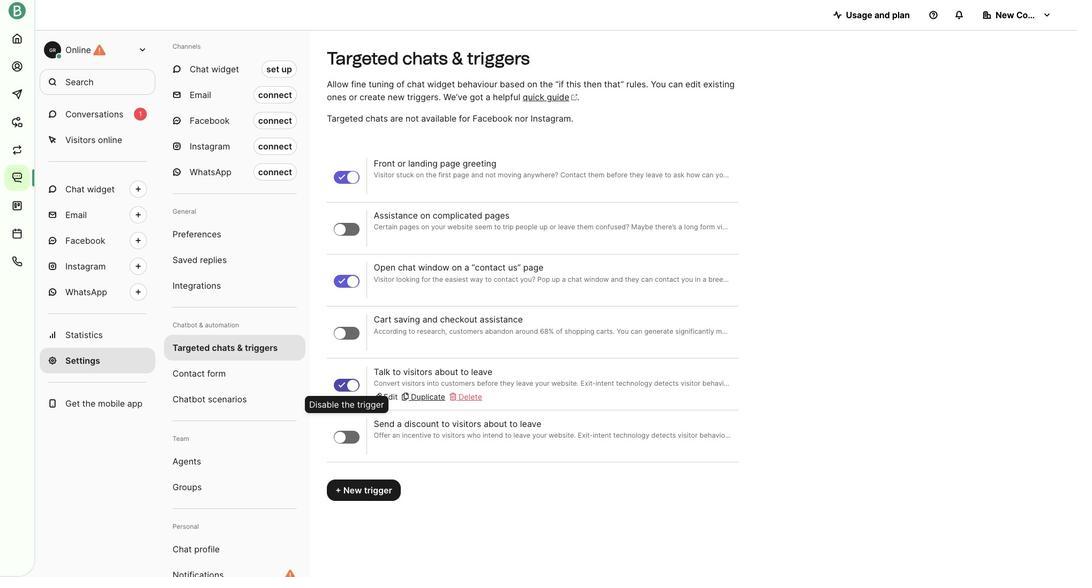 Task type: locate. For each thing, give the bounding box(es) containing it.
form
[[207, 368, 226, 379]]

assistance on complicated pages link
[[374, 210, 732, 232]]

statistics link
[[40, 322, 155, 348]]

and
[[875, 10, 890, 20], [611, 275, 623, 283], [423, 314, 438, 325]]

or right front on the left top
[[398, 158, 406, 169]]

triggers up contact form link on the left bottom of the page
[[245, 342, 278, 353]]

and left they
[[611, 275, 623, 283]]

1 vertical spatial can
[[641, 275, 653, 283]]

triggers
[[467, 48, 530, 69], [245, 342, 278, 353]]

chat up email "link"
[[65, 184, 85, 195]]

us" left page.
[[998, 275, 1008, 283]]

"contact right your
[[969, 275, 996, 283]]

up inside open chat window on a "contact us" page visitor looking for the easiest way to contact you? pop up a chat window and they can contact you in a breeze, rather than having to wait for an email back. just enter the url for your "contact us" page.
[[552, 275, 560, 283]]

2 vertical spatial on
[[452, 262, 462, 273]]

targeted down ones at top
[[327, 113, 363, 124]]

connect for facebook
[[258, 115, 292, 126]]

0 vertical spatial chat
[[190, 64, 209, 74]]

2 horizontal spatial on
[[527, 79, 537, 89]]

groups
[[173, 482, 202, 493]]

0 horizontal spatial chats
[[212, 342, 235, 353]]

2 horizontal spatial chats
[[402, 48, 448, 69]]

and inside open chat window on a "contact us" page visitor looking for the easiest way to contact you? pop up a chat window and they can contact you in a breeze, rather than having to wait for an email back. just enter the url for your "contact us" page.
[[611, 275, 623, 283]]

2 chatbot from the top
[[173, 394, 205, 405]]

not
[[406, 113, 419, 124]]

delete button
[[450, 391, 482, 403]]

2 vertical spatial chat
[[568, 275, 582, 283]]

allow fine tuning of chat widget behaviour based on the "if this then that" rules. you can edit existing ones or create new triggers. we've got a helpful
[[327, 79, 735, 102]]

2 vertical spatial &
[[237, 342, 243, 353]]

whatsapp down the instagram link
[[65, 287, 107, 297]]

they
[[625, 275, 639, 283]]

window up easiest at left
[[418, 262, 450, 273]]

1 horizontal spatial email
[[190, 89, 211, 100]]

visitors down delete "button"
[[452, 418, 481, 429]]

"contact
[[472, 262, 506, 273], [969, 275, 996, 283]]

1 horizontal spatial triggers
[[467, 48, 530, 69]]

2 horizontal spatial widget
[[427, 79, 455, 89]]

1 vertical spatial leave
[[520, 418, 541, 429]]

0 horizontal spatial up
[[282, 64, 292, 74]]

connect for whatsapp
[[258, 167, 292, 177]]

quick guide
[[523, 92, 569, 102]]

email
[[190, 89, 211, 100], [65, 210, 87, 220]]

agents link
[[164, 449, 305, 474]]

0 vertical spatial visitors
[[403, 366, 432, 377]]

chat widget
[[190, 64, 239, 74], [65, 184, 115, 195]]

on up the quick
[[527, 79, 537, 89]]

on right assistance on the left
[[420, 210, 430, 221]]

0 vertical spatial chat
[[407, 79, 425, 89]]

a right in
[[703, 275, 707, 283]]

cart saving and checkout assistance link
[[374, 314, 732, 336]]

chat widget down channels on the top left
[[190, 64, 239, 74]]

0 horizontal spatial chat widget
[[65, 184, 115, 195]]

chat down personal
[[173, 544, 192, 555]]

conversations
[[65, 109, 123, 120]]

new
[[996, 10, 1014, 20], [343, 485, 362, 496]]

0 horizontal spatial email
[[65, 210, 87, 220]]

1 horizontal spatial instagram
[[190, 141, 230, 152]]

email down channels on the top left
[[190, 89, 211, 100]]

quick guide link
[[523, 92, 577, 102]]

0 vertical spatial us"
[[508, 262, 521, 273]]

2 vertical spatial widget
[[87, 184, 115, 195]]

& up behaviour
[[452, 48, 463, 69]]

1 horizontal spatial up
[[552, 275, 560, 283]]

chats up of
[[402, 48, 448, 69]]

0 vertical spatial widget
[[211, 64, 239, 74]]

0 vertical spatial on
[[527, 79, 537, 89]]

can
[[668, 79, 683, 89], [641, 275, 653, 283]]

on up easiest at left
[[452, 262, 462, 273]]

email inside email "link"
[[65, 210, 87, 220]]

new inside 'button'
[[996, 10, 1014, 20]]

chatbot
[[173, 321, 197, 329], [173, 394, 205, 405]]

agents
[[173, 456, 201, 467]]

1 vertical spatial whatsapp
[[65, 287, 107, 297]]

1 horizontal spatial whatsapp
[[190, 167, 232, 177]]

0 vertical spatial up
[[282, 64, 292, 74]]

chats down automation
[[212, 342, 235, 353]]

search
[[65, 77, 94, 87]]

to
[[485, 275, 492, 283], [796, 275, 803, 283], [393, 366, 401, 377], [461, 366, 469, 377], [442, 418, 450, 429], [510, 418, 518, 429]]

app
[[127, 398, 143, 409]]

for right looking
[[422, 275, 431, 283]]

widget left set
[[211, 64, 239, 74]]

team
[[173, 435, 189, 443]]

chat up triggers.
[[407, 79, 425, 89]]

0 vertical spatial targeted
[[327, 48, 398, 69]]

chat right pop
[[568, 275, 582, 283]]

you
[[651, 79, 666, 89]]

whatsapp link
[[40, 279, 155, 305]]

0 horizontal spatial page
[[440, 158, 460, 169]]

for
[[459, 113, 470, 124], [422, 275, 431, 283], [820, 275, 829, 283], [942, 275, 951, 283]]

than
[[756, 275, 771, 283]]

page inside front or landing page greeting link
[[440, 158, 460, 169]]

up right pop
[[552, 275, 560, 283]]

0 horizontal spatial targeted chats & triggers
[[173, 342, 278, 353]]

1 horizontal spatial on
[[452, 262, 462, 273]]

your
[[953, 275, 967, 283]]

targeted up fine
[[327, 48, 398, 69]]

a
[[486, 92, 491, 102], [464, 262, 469, 273], [562, 275, 566, 283], [703, 275, 707, 283], [397, 418, 402, 429]]

general
[[173, 207, 196, 215]]

connect for instagram
[[258, 141, 292, 152]]

1 horizontal spatial "contact
[[969, 275, 996, 283]]

0 horizontal spatial instagram
[[65, 261, 106, 272]]

assistance
[[374, 210, 418, 221]]

window left they
[[584, 275, 609, 283]]

1 vertical spatial "contact
[[969, 275, 996, 283]]

page inside open chat window on a "contact us" page visitor looking for the easiest way to contact you? pop up a chat window and they can contact you in a breeze, rather than having to wait for an email back. just enter the url for your "contact us" page.
[[523, 262, 544, 273]]

1 vertical spatial targeted chats & triggers
[[173, 342, 278, 353]]

0 vertical spatial "contact
[[472, 262, 506, 273]]

enter
[[895, 275, 912, 283]]

0 vertical spatial chat widget
[[190, 64, 239, 74]]

can right they
[[641, 275, 653, 283]]

us"
[[508, 262, 521, 273], [998, 275, 1008, 283]]

way
[[470, 275, 483, 283]]

0 horizontal spatial leave
[[471, 366, 493, 377]]

0 horizontal spatial &
[[199, 321, 203, 329]]

1 horizontal spatial chats
[[366, 113, 388, 124]]

0 vertical spatial new
[[996, 10, 1014, 20]]

0 vertical spatial about
[[435, 366, 458, 377]]

1 vertical spatial chat widget
[[65, 184, 115, 195]]

a right send at bottom left
[[397, 418, 402, 429]]

or down fine
[[349, 92, 357, 102]]

page right the landing
[[440, 158, 460, 169]]

triggers up based
[[467, 48, 530, 69]]

email up facebook link
[[65, 210, 87, 220]]

whatsapp up general
[[190, 167, 232, 177]]

new right + at bottom
[[343, 485, 362, 496]]

chat inside allow fine tuning of chat widget behaviour based on the "if this then that" rules. you can edit existing ones or create new triggers. we've got a helpful
[[407, 79, 425, 89]]

0 vertical spatial window
[[418, 262, 450, 273]]

can inside allow fine tuning of chat widget behaviour based on the "if this then that" rules. you can edit existing ones or create new triggers. we've got a helpful
[[668, 79, 683, 89]]

1 vertical spatial up
[[552, 275, 560, 283]]

or
[[349, 92, 357, 102], [398, 158, 406, 169]]

2 connect from the top
[[258, 115, 292, 126]]

you?
[[520, 275, 535, 283]]

for down 'we've'
[[459, 113, 470, 124]]

1 vertical spatial on
[[420, 210, 430, 221]]

chat widget up email "link"
[[65, 184, 115, 195]]

1 vertical spatial email
[[65, 210, 87, 220]]

0 horizontal spatial about
[[435, 366, 458, 377]]

the inside allow fine tuning of chat widget behaviour based on the "if this then that" rules. you can edit existing ones or create new triggers. we've got a helpful
[[540, 79, 553, 89]]

4 connect from the top
[[258, 167, 292, 177]]

1 vertical spatial and
[[611, 275, 623, 283]]

1 vertical spatial about
[[484, 418, 507, 429]]

1 horizontal spatial or
[[398, 158, 406, 169]]

1 vertical spatial visitors
[[452, 418, 481, 429]]

contact left "you?" in the top left of the page
[[494, 275, 518, 283]]

email link
[[40, 202, 155, 228]]

0 horizontal spatial can
[[641, 275, 653, 283]]

page.
[[1010, 275, 1028, 283]]

chat profile link
[[164, 536, 305, 562]]

0 horizontal spatial whatsapp
[[65, 287, 107, 297]]

chats left are on the left of page
[[366, 113, 388, 124]]

chats
[[402, 48, 448, 69], [366, 113, 388, 124], [212, 342, 235, 353]]

0 vertical spatial or
[[349, 92, 357, 102]]

an
[[831, 275, 839, 283]]

1 connect from the top
[[258, 89, 292, 100]]

channels
[[173, 42, 201, 50]]

settings link
[[40, 348, 155, 374]]

duplicate
[[411, 392, 445, 401]]

2 vertical spatial chats
[[212, 342, 235, 353]]

chat down channels on the top left
[[190, 64, 209, 74]]

1 vertical spatial triggers
[[245, 342, 278, 353]]

1 vertical spatial window
[[584, 275, 609, 283]]

1 horizontal spatial and
[[611, 275, 623, 283]]

greeting
[[463, 158, 496, 169]]

us" up "you?" in the top left of the page
[[508, 262, 521, 273]]

1 vertical spatial instagram
[[65, 261, 106, 272]]

0 horizontal spatial widget
[[87, 184, 115, 195]]

1
[[139, 110, 142, 118]]

0 horizontal spatial on
[[420, 210, 430, 221]]

1 vertical spatial or
[[398, 158, 406, 169]]

or inside allow fine tuning of chat widget behaviour based on the "if this then that" rules. you can edit existing ones or create new triggers. we've got a helpful
[[349, 92, 357, 102]]

2 contact from the left
[[655, 275, 680, 283]]

chatbot & automation
[[173, 321, 239, 329]]

3 connect from the top
[[258, 141, 292, 152]]

and right saving
[[423, 314, 438, 325]]

targeted up contact
[[173, 342, 210, 353]]

"contact up way
[[472, 262, 506, 273]]

mobile
[[98, 398, 125, 409]]

behaviour
[[457, 79, 498, 89]]

trigger
[[364, 485, 392, 496]]

1 horizontal spatial about
[[484, 418, 507, 429]]

up
[[282, 64, 292, 74], [552, 275, 560, 283]]

contact left the you
[[655, 275, 680, 283]]

0 vertical spatial page
[[440, 158, 460, 169]]

0 horizontal spatial contact
[[494, 275, 518, 283]]

chatbot down contact
[[173, 394, 205, 405]]

send
[[374, 418, 395, 429]]

talk to visitors about to leave link
[[374, 366, 732, 388]]

page up "you?" in the top left of the page
[[523, 262, 544, 273]]

new
[[388, 92, 405, 102]]

gr
[[49, 47, 56, 53]]

0 vertical spatial targeted chats & triggers
[[327, 48, 530, 69]]

1 horizontal spatial can
[[668, 79, 683, 89]]

checkout
[[440, 314, 477, 325]]

1 vertical spatial chatbot
[[173, 394, 205, 405]]

saving
[[394, 314, 420, 325]]

leave down talk to visitors about to leave link
[[520, 418, 541, 429]]

0 horizontal spatial new
[[343, 485, 362, 496]]

instagram
[[190, 141, 230, 152], [65, 261, 106, 272]]

wait
[[804, 275, 818, 283]]

widget up email "link"
[[87, 184, 115, 195]]

contact
[[494, 275, 518, 283], [655, 275, 680, 283]]

the up quick guide on the top
[[540, 79, 553, 89]]

1 vertical spatial page
[[523, 262, 544, 273]]

the right get
[[82, 398, 96, 409]]

chatbot left automation
[[173, 321, 197, 329]]

you
[[681, 275, 693, 283]]

targeted chats & triggers down automation
[[173, 342, 278, 353]]

front or landing page greeting link
[[374, 158, 732, 180]]

visitors up duplicate button
[[403, 366, 432, 377]]

1 chatbot from the top
[[173, 321, 197, 329]]

up right set
[[282, 64, 292, 74]]

& up contact form link on the left bottom of the page
[[237, 342, 243, 353]]

1 horizontal spatial contact
[[655, 275, 680, 283]]

and left plan
[[875, 10, 890, 20]]

leave up delete on the bottom left
[[471, 366, 493, 377]]

widget up 'we've'
[[427, 79, 455, 89]]

rules.
[[626, 79, 648, 89]]

visitors
[[65, 135, 96, 145]]

0 horizontal spatial "contact
[[472, 262, 506, 273]]

chatbot scenarios link
[[164, 386, 305, 412]]

a right got
[[486, 92, 491, 102]]

new left company at the right top of page
[[996, 10, 1014, 20]]

can right you
[[668, 79, 683, 89]]

& left automation
[[199, 321, 203, 329]]

leave
[[471, 366, 493, 377], [520, 418, 541, 429]]

quick
[[523, 92, 544, 102]]

targeted chats & triggers up of
[[327, 48, 530, 69]]

1 horizontal spatial us"
[[998, 275, 1008, 283]]

0 vertical spatial instagram
[[190, 141, 230, 152]]

set
[[266, 64, 279, 74]]

0 horizontal spatial triggers
[[245, 342, 278, 353]]

1 horizontal spatial new
[[996, 10, 1014, 20]]

whatsapp
[[190, 167, 232, 177], [65, 287, 107, 297]]

0 horizontal spatial or
[[349, 92, 357, 102]]

about
[[435, 366, 458, 377], [484, 418, 507, 429]]

2 horizontal spatial and
[[875, 10, 890, 20]]

connect for email
[[258, 89, 292, 100]]

chat up looking
[[398, 262, 416, 273]]



Task type: vqa. For each thing, say whether or not it's contained in the screenshot.
the can to the right
yes



Task type: describe. For each thing, give the bounding box(es) containing it.
chat widget link
[[40, 176, 155, 202]]

for left an
[[820, 275, 829, 283]]

0 vertical spatial leave
[[471, 366, 493, 377]]

1 vertical spatial &
[[199, 321, 203, 329]]

got
[[470, 92, 483, 102]]

cart saving and checkout assistance
[[374, 314, 523, 325]]

1 contact from the left
[[494, 275, 518, 283]]

usage and plan button
[[825, 4, 919, 26]]

groups link
[[164, 474, 305, 500]]

assistance on complicated pages
[[374, 210, 510, 221]]

2 horizontal spatial facebook
[[473, 113, 513, 124]]

visitors online
[[65, 135, 122, 145]]

1 horizontal spatial visitors
[[452, 418, 481, 429]]

1 horizontal spatial leave
[[520, 418, 541, 429]]

1 vertical spatial us"
[[998, 275, 1008, 283]]

on inside allow fine tuning of chat widget behaviour based on the "if this then that" rules. you can edit existing ones or create new triggers. we've got a helpful
[[527, 79, 537, 89]]

get the mobile app link
[[40, 391, 155, 416]]

visitors online link
[[40, 127, 155, 153]]

company
[[1016, 10, 1056, 20]]

chat widget inside chat widget link
[[65, 184, 115, 195]]

0 vertical spatial whatsapp
[[190, 167, 232, 177]]

targeted chats & triggers link
[[164, 335, 305, 361]]

replies
[[200, 255, 227, 265]]

1 horizontal spatial widget
[[211, 64, 239, 74]]

0 vertical spatial triggers
[[467, 48, 530, 69]]

the left url
[[914, 275, 924, 283]]

chatbot for chatbot scenarios
[[173, 394, 205, 405]]

available
[[421, 113, 457, 124]]

we've
[[443, 92, 467, 102]]

a up easiest at left
[[464, 262, 469, 273]]

preferences link
[[164, 221, 305, 247]]

edit
[[384, 392, 398, 401]]

chat profile
[[173, 544, 220, 555]]

edit
[[685, 79, 701, 89]]

allow
[[327, 79, 349, 89]]

landing
[[408, 158, 438, 169]]

0 horizontal spatial facebook
[[65, 235, 105, 246]]

guide
[[547, 92, 569, 102]]

can inside open chat window on a "contact us" page visitor looking for the easiest way to contact you? pop up a chat window and they can contact you in a breeze, rather than having to wait for an email back. just enter the url for your "contact us" page.
[[641, 275, 653, 283]]

duplicate button
[[402, 391, 445, 403]]

delete
[[459, 392, 482, 401]]

2 vertical spatial chat
[[173, 544, 192, 555]]

1 horizontal spatial facebook
[[190, 115, 230, 126]]

2 horizontal spatial &
[[452, 48, 463, 69]]

cart
[[374, 314, 392, 325]]

are
[[390, 113, 403, 124]]

the left easiest at left
[[433, 275, 443, 283]]

contact form link
[[164, 361, 305, 386]]

open chat window on a "contact us" page visitor looking for the easiest way to contact you? pop up a chat window and they can contact you in a breeze, rather than having to wait for an email back. just enter the url for your "contact us" page.
[[374, 262, 1028, 283]]

set up
[[266, 64, 292, 74]]

1 horizontal spatial chat widget
[[190, 64, 239, 74]]

1 vertical spatial new
[[343, 485, 362, 496]]

talk
[[374, 366, 390, 377]]

usage and plan
[[846, 10, 910, 20]]

tuning
[[369, 79, 394, 89]]

discount
[[404, 418, 439, 429]]

new company
[[996, 10, 1056, 20]]

existing
[[703, 79, 735, 89]]

on inside open chat window on a "contact us" page visitor looking for the easiest way to contact you? pop up a chat window and they can contact you in a breeze, rather than having to wait for an email back. just enter the url for your "contact us" page.
[[452, 262, 462, 273]]

a inside allow fine tuning of chat widget behaviour based on the "if this then that" rules. you can edit existing ones or create new triggers. we've got a helpful
[[486, 92, 491, 102]]

0 horizontal spatial window
[[418, 262, 450, 273]]

ones
[[327, 92, 347, 102]]

online
[[98, 135, 122, 145]]

chatbot for chatbot & automation
[[173, 321, 197, 329]]

1 vertical spatial targeted
[[327, 113, 363, 124]]

plan
[[892, 10, 910, 20]]

automation
[[205, 321, 239, 329]]

edit link
[[374, 391, 398, 403]]

of
[[396, 79, 405, 89]]

back.
[[860, 275, 877, 283]]

chatbot scenarios
[[173, 394, 247, 405]]

0 vertical spatial email
[[190, 89, 211, 100]]

widget inside allow fine tuning of chat widget behaviour based on the "if this then that" rules. you can edit existing ones or create new triggers. we've got a helpful
[[427, 79, 455, 89]]

that"
[[604, 79, 624, 89]]

0 horizontal spatial visitors
[[403, 366, 432, 377]]

instagram link
[[40, 253, 155, 279]]

and inside usage and plan button
[[875, 10, 890, 20]]

front or landing page greeting
[[374, 158, 496, 169]]

1 horizontal spatial window
[[584, 275, 609, 283]]

then
[[584, 79, 602, 89]]

2 vertical spatial targeted
[[173, 342, 210, 353]]

statistics
[[65, 330, 103, 340]]

triggers.
[[407, 92, 441, 102]]

email
[[841, 275, 858, 283]]

1 vertical spatial chats
[[366, 113, 388, 124]]

.
[[577, 92, 579, 102]]

pop
[[537, 275, 550, 283]]

online
[[65, 44, 91, 55]]

1 vertical spatial chat
[[398, 262, 416, 273]]

"if
[[556, 79, 564, 89]]

saved
[[173, 255, 198, 265]]

front
[[374, 158, 395, 169]]

preferences
[[173, 229, 221, 240]]

get
[[65, 398, 80, 409]]

a inside send a discount to visitors about to leave link
[[397, 418, 402, 429]]

easiest
[[445, 275, 468, 283]]

0 horizontal spatial us"
[[508, 262, 521, 273]]

and inside cart saving and checkout assistance "link"
[[423, 314, 438, 325]]

settings
[[65, 355, 100, 366]]

scenarios
[[208, 394, 247, 405]]

a right pop
[[562, 275, 566, 283]]

talk to visitors about to leave
[[374, 366, 493, 377]]

+ new trigger
[[335, 485, 392, 496]]

1 vertical spatial chat
[[65, 184, 85, 195]]

having
[[773, 275, 794, 283]]

pages
[[485, 210, 510, 221]]

integrations
[[173, 280, 221, 291]]

create
[[360, 92, 385, 102]]

url
[[926, 275, 940, 283]]

1 horizontal spatial targeted chats & triggers
[[327, 48, 530, 69]]

+
[[335, 485, 341, 496]]

saved replies
[[173, 255, 227, 265]]

nor
[[515, 113, 528, 124]]

targeted chats are not available for facebook nor instagram.
[[327, 113, 573, 124]]

integrations link
[[164, 273, 305, 299]]

0 vertical spatial chats
[[402, 48, 448, 69]]

this
[[566, 79, 581, 89]]

complicated
[[433, 210, 482, 221]]

visitor
[[374, 275, 394, 283]]

for right url
[[942, 275, 951, 283]]



